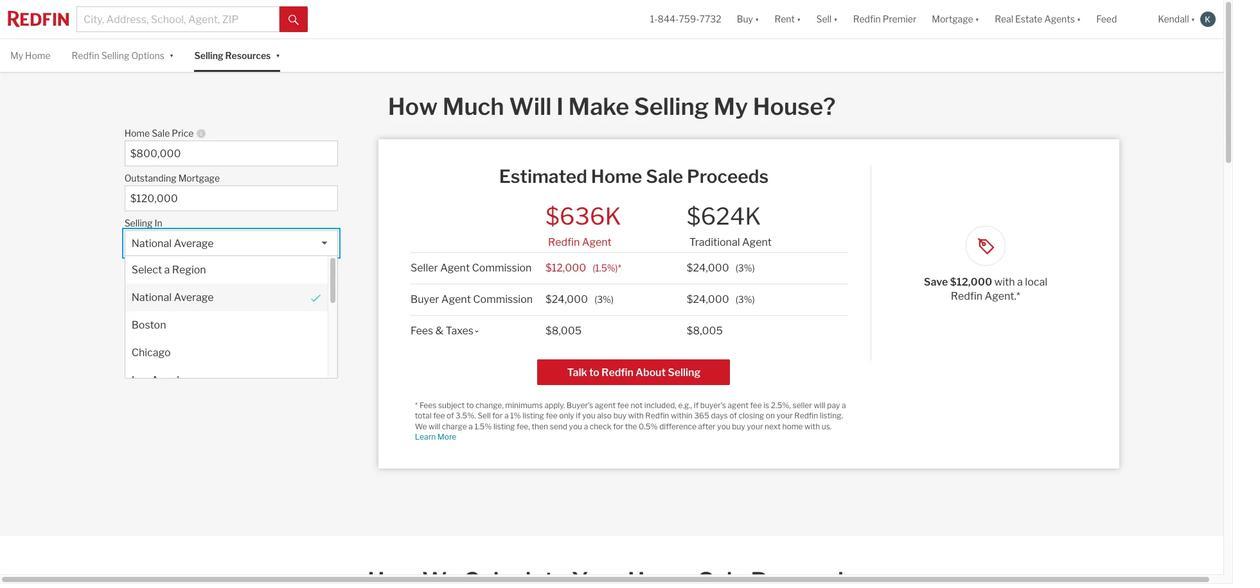 Task type: vqa. For each thing, say whether or not it's contained in the screenshot.
intended
yes



Task type: describe. For each thing, give the bounding box(es) containing it.
0 vertical spatial fees
[[411, 325, 433, 337]]

los angeles
[[131, 375, 191, 387]]

buyer's
[[567, 401, 593, 410]]

a right 'select'
[[164, 264, 170, 276]]

to inside * fees subject to change, minimums apply. buyer's agent fee not included, e.g., if buyer's agent fee is 2.5%, seller will pay a total fee of 3.5%. sell for a 1% listing fee only if you also buy with redfin within 365 days of closing on your redfin listing. we will charge a 1.5% listing fee, then send you a check for the 0.5% difference after you buy your next home with us. learn more
[[466, 401, 474, 410]]

1 vertical spatial $12,000
[[950, 276, 992, 289]]

1 vertical spatial sale
[[646, 166, 683, 188]]

premier
[[883, 14, 916, 25]]

0 horizontal spatial mortgage
[[178, 173, 220, 184]]

feed button
[[1089, 0, 1150, 39]]

844-
[[658, 14, 679, 25]]

$624k traditional agent
[[687, 203, 772, 249]]

(3%) for $12,000
[[736, 263, 755, 274]]

▾ left user photo
[[1191, 14, 1195, 25]]

(1.5%)
[[593, 263, 618, 274]]

dialog containing select a region
[[124, 256, 338, 395]]

the
[[625, 422, 637, 432]]

not inside * fees subject to change, minimums apply. buyer's agent fee not included, e.g., if buyer's agent fee is 2.5%, seller will pay a total fee of 3.5%. sell for a 1% listing fee only if you also buy with redfin within 365 days of closing on your redfin listing. we will charge a 1.5% listing fee, then send you a check for the 0.5% difference after you buy your next home with us. learn more
[[631, 401, 643, 410]]

1 horizontal spatial buy
[[732, 422, 745, 432]]

1 horizontal spatial for
[[613, 422, 623, 432]]

redfin left the premier at the right of page
[[853, 14, 881, 25]]

Outstanding Mortgage text field
[[130, 193, 332, 205]]

how much will i make selling my house?
[[388, 93, 836, 121]]

$12,000 (1.5%) *
[[546, 262, 621, 274]]

angeles
[[151, 375, 191, 387]]

learn
[[415, 433, 436, 442]]

to inside this calculator is not intended to replace a professional estimate
[[269, 324, 279, 336]]

about
[[636, 367, 666, 379]]

redfin premier
[[853, 14, 916, 25]]

redfin selling options ▾
[[72, 49, 174, 61]]

1%
[[510, 411, 521, 421]]

sell ▾ button
[[809, 0, 845, 39]]

seller agent commission
[[411, 262, 532, 274]]

buy
[[737, 14, 753, 25]]

talk
[[567, 367, 587, 379]]

national average for a
[[131, 292, 214, 304]]

real estate agents ▾
[[995, 14, 1081, 25]]

buyer's
[[700, 401, 726, 410]]

within
[[671, 411, 693, 421]]

seller
[[793, 401, 812, 410]]

▾ inside redfin selling options ▾
[[170, 49, 174, 60]]

mortgage ▾ button
[[932, 0, 979, 39]]

fee up the
[[617, 401, 629, 410]]

kendall ▾
[[1158, 14, 1195, 25]]

sell ▾ button
[[816, 0, 838, 39]]

redfin down seller
[[794, 411, 818, 421]]

0 vertical spatial listing
[[523, 411, 544, 421]]

2 vertical spatial with
[[805, 422, 820, 432]]

estimated home sale proceeds
[[499, 166, 769, 188]]

a inside with a local redfin agent.*
[[1017, 276, 1023, 289]]

select
[[131, 264, 162, 276]]

2 of from the left
[[730, 411, 737, 421]]

1-
[[650, 14, 658, 25]]

* inside * fees subject to change, minimums apply. buyer's agent fee not included, e.g., if buyer's agent fee is 2.5%, seller will pay a total fee of 3.5%. sell for a 1% listing fee only if you also buy with redfin within 365 days of closing on your redfin listing. we will charge a 1.5% listing fee, then send you a check for the 0.5% difference after you buy your next home with us. learn more
[[415, 401, 418, 410]]

real estate agents ▾ button
[[987, 0, 1089, 39]]

$636k redfin agent
[[546, 203, 621, 249]]

pay
[[827, 401, 840, 410]]

1 $8,005 from the left
[[546, 325, 582, 337]]

home for estimated home sale proceeds
[[591, 166, 642, 188]]

on
[[766, 411, 775, 421]]

my home link
[[10, 39, 51, 72]]

calculate sale proceeds
[[173, 284, 289, 296]]

rent ▾ button
[[767, 0, 809, 39]]

real estate agents ▾ link
[[995, 0, 1081, 39]]

outstanding mortgage element
[[124, 167, 331, 186]]

national for select
[[131, 292, 172, 304]]

0.5%
[[639, 422, 658, 432]]

with a local redfin agent.*
[[951, 276, 1047, 303]]

send
[[550, 422, 567, 432]]

save
[[924, 276, 948, 289]]

sell inside * fees subject to change, minimums apply. buyer's agent fee not included, e.g., if buyer's agent fee is 2.5%, seller will pay a total fee of 3.5%. sell for a 1% listing fee only if you also buy with redfin within 365 days of closing on your redfin listing. we will charge a 1.5% listing fee, then send you a check for the 0.5% difference after you buy your next home with us. learn more
[[478, 411, 491, 421]]

also
[[597, 411, 612, 421]]

calculate
[[173, 284, 218, 296]]

national for selling
[[131, 238, 172, 250]]

boston
[[131, 320, 166, 332]]

sell ▾
[[816, 14, 838, 25]]

this
[[124, 324, 145, 336]]

▾ right agents
[[1077, 14, 1081, 25]]

how
[[388, 93, 438, 121]]

replace
[[282, 324, 317, 336]]

learn more link
[[415, 433, 456, 442]]

my home
[[10, 50, 51, 61]]

2 agent from the left
[[728, 401, 748, 410]]

home
[[782, 422, 803, 432]]

fee up closing
[[750, 401, 762, 410]]

we
[[415, 422, 427, 432]]

seller
[[411, 262, 438, 274]]

closing
[[739, 411, 764, 421]]

commission for buyer agent commission
[[473, 293, 533, 306]]

▾ right the rent ▾
[[834, 14, 838, 25]]

agent right buyer
[[441, 293, 471, 306]]

with inside with a local redfin agent.*
[[994, 276, 1015, 289]]

a inside this calculator is not intended to replace a professional estimate
[[319, 324, 325, 336]]

is inside this calculator is not intended to replace a professional estimate
[[196, 324, 204, 336]]

buy ▾ button
[[737, 0, 759, 39]]

redfin selling options link
[[72, 39, 164, 72]]

agent inside $624k traditional agent
[[742, 236, 772, 249]]

check
[[590, 422, 611, 432]]

after
[[698, 422, 716, 432]]

calculate sale proceeds button
[[124, 277, 338, 303]]

2 $8,005 from the left
[[687, 325, 723, 337]]

save $12,000
[[924, 276, 994, 289]]

estate
[[1015, 14, 1043, 25]]

change,
[[476, 401, 504, 410]]

buyer
[[411, 293, 439, 306]]

feed
[[1096, 14, 1117, 25]]

my inside my home link
[[10, 50, 23, 61]]

much
[[443, 93, 504, 121]]

e.g.,
[[678, 401, 692, 410]]

1 vertical spatial if
[[576, 411, 581, 421]]

759-
[[679, 14, 699, 25]]

national average for in
[[131, 238, 214, 250]]

$24,000 (3%) for $24,000
[[687, 293, 755, 306]]

submit search image
[[289, 15, 299, 25]]

local
[[1025, 276, 1047, 289]]

fees & taxes
[[411, 325, 474, 337]]

0 horizontal spatial buy
[[613, 411, 627, 421]]

you down buyer's
[[582, 411, 595, 421]]

1 agent from the left
[[595, 401, 616, 410]]

buyer agent commission
[[411, 293, 533, 306]]

sale for price
[[152, 128, 170, 139]]

you down days
[[717, 422, 730, 432]]

a right pay
[[842, 401, 846, 410]]

outstanding
[[124, 173, 176, 184]]

kendall
[[1158, 14, 1189, 25]]

$636k
[[546, 203, 621, 231]]

proceeds inside button
[[243, 284, 289, 296]]

1 vertical spatial my
[[714, 93, 748, 121]]

not inside this calculator is not intended to replace a professional estimate
[[206, 324, 222, 336]]



Task type: locate. For each thing, give the bounding box(es) containing it.
0 horizontal spatial not
[[206, 324, 222, 336]]

talk to redfin about selling button
[[537, 360, 730, 385]]

1 horizontal spatial my
[[714, 93, 748, 121]]

0 vertical spatial to
[[269, 324, 279, 336]]

agent up closing
[[728, 401, 748, 410]]

agent.*
[[985, 291, 1020, 303]]

0 vertical spatial buy
[[613, 411, 627, 421]]

1 vertical spatial buy
[[732, 422, 745, 432]]

to up the 3.5%.
[[466, 401, 474, 410]]

fee down apply.
[[546, 411, 558, 421]]

0 vertical spatial with
[[994, 276, 1015, 289]]

average up region
[[174, 238, 214, 250]]

calculator
[[147, 324, 194, 336]]

1 horizontal spatial with
[[805, 422, 820, 432]]

sale inside button
[[220, 284, 241, 296]]

* inside $12,000 (1.5%) *
[[618, 263, 621, 274]]

difference
[[659, 422, 697, 432]]

2 average from the top
[[174, 292, 214, 304]]

1 vertical spatial to
[[589, 367, 599, 379]]

us.
[[822, 422, 832, 432]]

agents
[[1044, 14, 1075, 25]]

0 vertical spatial will
[[814, 401, 825, 410]]

buy down closing
[[732, 422, 745, 432]]

0 vertical spatial *
[[618, 263, 621, 274]]

with up agent.*
[[994, 276, 1015, 289]]

1 vertical spatial home
[[124, 128, 150, 139]]

1 vertical spatial commission
[[473, 293, 533, 306]]

0 vertical spatial my
[[10, 50, 23, 61]]

is inside * fees subject to change, minimums apply. buyer's agent fee not included, e.g., if buyer's agent fee is 2.5%, seller will pay a total fee of 3.5%. sell for a 1% listing fee only if you also buy with redfin within 365 days of closing on your redfin listing. we will charge a 1.5% listing fee, then send you a check for the 0.5% difference after you buy your next home with us. learn more
[[764, 401, 769, 410]]

is up on
[[764, 401, 769, 410]]

national up boston
[[131, 292, 172, 304]]

fee right total
[[433, 411, 445, 421]]

national average down select a region
[[131, 292, 214, 304]]

1 vertical spatial proceeds
[[243, 284, 289, 296]]

buy
[[613, 411, 627, 421], [732, 422, 745, 432]]

1 horizontal spatial $8,005
[[687, 325, 723, 337]]

will
[[509, 93, 552, 121]]

listing up then
[[523, 411, 544, 421]]

buy up the
[[613, 411, 627, 421]]

mortgage left real
[[932, 14, 973, 25]]

0 horizontal spatial $8,005
[[546, 325, 582, 337]]

0 vertical spatial is
[[196, 324, 204, 336]]

1 horizontal spatial $12,000
[[950, 276, 992, 289]]

selling resources ▾
[[194, 49, 280, 61]]

redfin inside $636k redfin agent
[[548, 236, 580, 249]]

City, Address, School, Agent, ZIP search field
[[76, 6, 280, 32]]

charge
[[442, 422, 467, 432]]

agent up also
[[595, 401, 616, 410]]

(3%) for $24,000
[[736, 294, 755, 305]]

a left 1%
[[504, 411, 509, 421]]

0 horizontal spatial my
[[10, 50, 23, 61]]

mortgage ▾
[[932, 14, 979, 25]]

a left the local
[[1017, 276, 1023, 289]]

apply.
[[545, 401, 565, 410]]

▾ right buy
[[755, 14, 759, 25]]

0 horizontal spatial sale
[[152, 128, 170, 139]]

not up estimate
[[206, 324, 222, 336]]

total
[[415, 411, 432, 421]]

minimums
[[505, 401, 543, 410]]

a down the 3.5%.
[[469, 422, 473, 432]]

1 vertical spatial mortgage
[[178, 173, 220, 184]]

0 vertical spatial national
[[131, 238, 172, 250]]

selling resources link
[[194, 39, 271, 72]]

selling in element
[[124, 212, 331, 231]]

0 horizontal spatial sell
[[478, 411, 491, 421]]

* down $636k redfin agent
[[618, 263, 621, 274]]

1 horizontal spatial proceeds
[[687, 166, 769, 188]]

of right days
[[730, 411, 737, 421]]

0 horizontal spatial listing
[[493, 422, 515, 432]]

home sale price
[[124, 128, 194, 139]]

user photo image
[[1200, 12, 1216, 27]]

list box
[[124, 231, 338, 395]]

▾ right options
[[170, 49, 174, 60]]

Home Sale Price text field
[[130, 148, 332, 160]]

intended
[[225, 324, 267, 336]]

estimated
[[499, 166, 587, 188]]

0 vertical spatial sale
[[152, 128, 170, 139]]

1 horizontal spatial to
[[466, 401, 474, 410]]

rent
[[775, 14, 795, 25]]

1 horizontal spatial agent
[[728, 401, 748, 410]]

home for my home
[[25, 50, 51, 61]]

0 horizontal spatial if
[[576, 411, 581, 421]]

1 horizontal spatial of
[[730, 411, 737, 421]]

taxes
[[446, 325, 474, 337]]

1 national from the top
[[131, 238, 172, 250]]

0 vertical spatial mortgage
[[932, 14, 973, 25]]

a right 'replace'
[[319, 324, 325, 336]]

0 horizontal spatial for
[[492, 411, 503, 421]]

agent down the $624k
[[742, 236, 772, 249]]

redfin inside redfin selling options ▾
[[72, 50, 99, 61]]

0 vertical spatial proceeds
[[687, 166, 769, 188]]

will up learn more link
[[429, 422, 440, 432]]

house?
[[753, 93, 836, 121]]

$24,000 (3%) for $12,000
[[687, 262, 755, 274]]

if down buyer's
[[576, 411, 581, 421]]

dialog
[[124, 256, 338, 395]]

to right talk
[[589, 367, 599, 379]]

1 vertical spatial for
[[613, 422, 623, 432]]

los
[[131, 375, 149, 387]]

make
[[568, 93, 629, 121]]

sale for proceeds
[[220, 284, 241, 296]]

in
[[154, 218, 162, 229]]

talk to redfin about selling
[[567, 367, 701, 379]]

1 horizontal spatial your
[[777, 411, 793, 421]]

list box containing national average
[[124, 231, 338, 395]]

not up the
[[631, 401, 643, 410]]

1 vertical spatial listing
[[493, 422, 515, 432]]

region
[[172, 264, 206, 276]]

$12,000 left (1.5%)
[[546, 262, 586, 274]]

1 horizontal spatial home
[[124, 128, 150, 139]]

2 vertical spatial to
[[466, 401, 474, 410]]

included,
[[644, 401, 677, 410]]

0 vertical spatial commission
[[472, 262, 532, 274]]

&
[[435, 325, 443, 337]]

fees left & at the bottom of page
[[411, 325, 433, 337]]

fees inside * fees subject to change, minimums apply. buyer's agent fee not included, e.g., if buyer's agent fee is 2.5%, seller will pay a total fee of 3.5%. sell for a 1% listing fee only if you also buy with redfin within 365 days of closing on your redfin listing. we will charge a 1.5% listing fee, then send you a check for the 0.5% difference after you buy your next home with us. learn more
[[420, 401, 437, 410]]

0 horizontal spatial to
[[269, 324, 279, 336]]

average for selling in
[[174, 238, 214, 250]]

with left us.
[[805, 422, 820, 432]]

redfin down '$636k'
[[548, 236, 580, 249]]

* up total
[[415, 401, 418, 410]]

sell right the rent ▾
[[816, 14, 832, 25]]

1 average from the top
[[174, 238, 214, 250]]

2 vertical spatial home
[[591, 166, 642, 188]]

0 vertical spatial sell
[[816, 14, 832, 25]]

a left check
[[584, 422, 588, 432]]

0 horizontal spatial home
[[25, 50, 51, 61]]

1 vertical spatial will
[[429, 422, 440, 432]]

to inside button
[[589, 367, 599, 379]]

this calculator is not intended to replace a professional estimate
[[124, 324, 325, 350]]

*
[[618, 263, 621, 274], [415, 401, 418, 410]]

redfin left the about
[[601, 367, 633, 379]]

your
[[777, 411, 793, 421], [747, 422, 763, 432]]

0 vertical spatial not
[[206, 324, 222, 336]]

0 vertical spatial $12,000
[[546, 262, 586, 274]]

commission for seller agent commission
[[472, 262, 532, 274]]

home
[[25, 50, 51, 61], [124, 128, 150, 139], [591, 166, 642, 188]]

you
[[582, 411, 595, 421], [569, 422, 582, 432], [717, 422, 730, 432]]

real
[[995, 14, 1013, 25]]

redfin premier button
[[845, 0, 924, 39]]

for down change,
[[492, 411, 503, 421]]

is up estimate
[[196, 324, 204, 336]]

1 horizontal spatial *
[[618, 263, 621, 274]]

national average
[[131, 238, 214, 250], [131, 292, 214, 304]]

0 horizontal spatial proceeds
[[243, 284, 289, 296]]

1 vertical spatial your
[[747, 422, 763, 432]]

1.5%
[[474, 422, 492, 432]]

resources
[[225, 50, 271, 61]]

0 horizontal spatial your
[[747, 422, 763, 432]]

0 vertical spatial home
[[25, 50, 51, 61]]

1 national average from the top
[[131, 238, 214, 250]]

your down closing
[[747, 422, 763, 432]]

national
[[131, 238, 172, 250], [131, 292, 172, 304]]

1 vertical spatial national
[[131, 292, 172, 304]]

national average inside national average element
[[131, 292, 214, 304]]

you down only
[[569, 422, 582, 432]]

1 horizontal spatial will
[[814, 401, 825, 410]]

proceeds
[[687, 166, 769, 188], [243, 284, 289, 296]]

average down region
[[174, 292, 214, 304]]

subject
[[438, 401, 465, 410]]

$24,000 for $24,000
[[687, 293, 729, 306]]

rent ▾ button
[[775, 0, 801, 39]]

proceeds up the $624k
[[687, 166, 769, 188]]

traditional
[[689, 236, 740, 249]]

agent right seller
[[440, 262, 470, 274]]

2 national from the top
[[131, 292, 172, 304]]

listing
[[523, 411, 544, 421], [493, 422, 515, 432]]

for left the
[[613, 422, 623, 432]]

buy ▾
[[737, 14, 759, 25]]

mortgage ▾ button
[[924, 0, 987, 39]]

0 vertical spatial your
[[777, 411, 793, 421]]

average for select a region
[[174, 292, 214, 304]]

▾
[[755, 14, 759, 25], [797, 14, 801, 25], [834, 14, 838, 25], [975, 14, 979, 25], [1077, 14, 1081, 25], [1191, 14, 1195, 25], [170, 49, 174, 60], [276, 49, 280, 60]]

next
[[765, 422, 781, 432]]

listing down 1%
[[493, 422, 515, 432]]

▾ left real
[[975, 14, 979, 25]]

▾ inside selling resources ▾
[[276, 49, 280, 60]]

2 national average from the top
[[131, 292, 214, 304]]

selling inside button
[[668, 367, 701, 379]]

0 vertical spatial average
[[174, 238, 214, 250]]

0 vertical spatial if
[[694, 401, 699, 410]]

listing.
[[820, 411, 843, 421]]

0 horizontal spatial is
[[196, 324, 204, 336]]

0 horizontal spatial will
[[429, 422, 440, 432]]

commission up the buyer agent commission
[[472, 262, 532, 274]]

mortgage up outstanding mortgage text field
[[178, 173, 220, 184]]

national down in
[[131, 238, 172, 250]]

for
[[492, 411, 503, 421], [613, 422, 623, 432]]

agent inside $636k redfin agent
[[582, 236, 612, 249]]

proceeds up intended
[[243, 284, 289, 296]]

national average element
[[125, 284, 327, 312]]

of down subject
[[447, 411, 454, 421]]

0 horizontal spatial $12,000
[[546, 262, 586, 274]]

0 vertical spatial for
[[492, 411, 503, 421]]

redfin inside with a local redfin agent.*
[[951, 291, 983, 303]]

1 horizontal spatial listing
[[523, 411, 544, 421]]

0 vertical spatial national average
[[131, 238, 214, 250]]

▾ right resources
[[276, 49, 280, 60]]

1 vertical spatial with
[[628, 411, 644, 421]]

chicago
[[131, 347, 171, 359]]

0 horizontal spatial of
[[447, 411, 454, 421]]

3.5%.
[[456, 411, 476, 421]]

selling inside selling resources ▾
[[194, 50, 223, 61]]

redfin down save $12,000
[[951, 291, 983, 303]]

with up the
[[628, 411, 644, 421]]

1 horizontal spatial sale
[[220, 284, 241, 296]]

1 vertical spatial not
[[631, 401, 643, 410]]

2 horizontal spatial sale
[[646, 166, 683, 188]]

more
[[437, 433, 456, 442]]

2 horizontal spatial with
[[994, 276, 1015, 289]]

1 vertical spatial average
[[174, 292, 214, 304]]

1 horizontal spatial not
[[631, 401, 643, 410]]

0 horizontal spatial agent
[[595, 401, 616, 410]]

your down 2.5%,
[[777, 411, 793, 421]]

commission down seller agent commission
[[473, 293, 533, 306]]

$12,000 up agent.*
[[950, 276, 992, 289]]

options
[[131, 50, 164, 61]]

commission
[[472, 262, 532, 274], [473, 293, 533, 306]]

0 horizontal spatial with
[[628, 411, 644, 421]]

2 vertical spatial sale
[[220, 284, 241, 296]]

sell inside dropdown button
[[816, 14, 832, 25]]

with
[[994, 276, 1015, 289], [628, 411, 644, 421], [805, 422, 820, 432]]

i
[[556, 93, 564, 121]]

to left 'replace'
[[269, 324, 279, 336]]

1 vertical spatial *
[[415, 401, 418, 410]]

price
[[172, 128, 194, 139]]

0 horizontal spatial *
[[415, 401, 418, 410]]

redfin right my home
[[72, 50, 99, 61]]

2 horizontal spatial to
[[589, 367, 599, 379]]

1 horizontal spatial sell
[[816, 14, 832, 25]]

buy ▾ button
[[729, 0, 767, 39]]

$624k
[[687, 203, 761, 231]]

national average down in
[[131, 238, 214, 250]]

▾ right rent
[[797, 14, 801, 25]]

1 of from the left
[[447, 411, 454, 421]]

if
[[694, 401, 699, 410], [576, 411, 581, 421]]

my
[[10, 50, 23, 61], [714, 93, 748, 121]]

1 vertical spatial fees
[[420, 401, 437, 410]]

2 horizontal spatial home
[[591, 166, 642, 188]]

(3%)
[[736, 263, 755, 274], [594, 294, 614, 305], [736, 294, 755, 305]]

1 horizontal spatial if
[[694, 401, 699, 410]]

1 horizontal spatial mortgage
[[932, 14, 973, 25]]

will left pay
[[814, 401, 825, 410]]

1 vertical spatial is
[[764, 401, 769, 410]]

1 vertical spatial national average
[[131, 292, 214, 304]]

fees up total
[[420, 401, 437, 410]]

1-844-759-7732 link
[[650, 14, 721, 25]]

$24,000 for $12,000
[[687, 262, 729, 274]]

sell up 1.5%
[[478, 411, 491, 421]]

redfin down included,
[[645, 411, 669, 421]]

estimate
[[185, 338, 228, 350]]

selling inside redfin selling options ▾
[[101, 50, 129, 61]]

will
[[814, 401, 825, 410], [429, 422, 440, 432]]

1 vertical spatial sell
[[478, 411, 491, 421]]

mortgage inside dropdown button
[[932, 14, 973, 25]]

professional
[[124, 338, 183, 350]]

if right e.g.,
[[694, 401, 699, 410]]

agent up (1.5%)
[[582, 236, 612, 249]]

1 horizontal spatial is
[[764, 401, 769, 410]]



